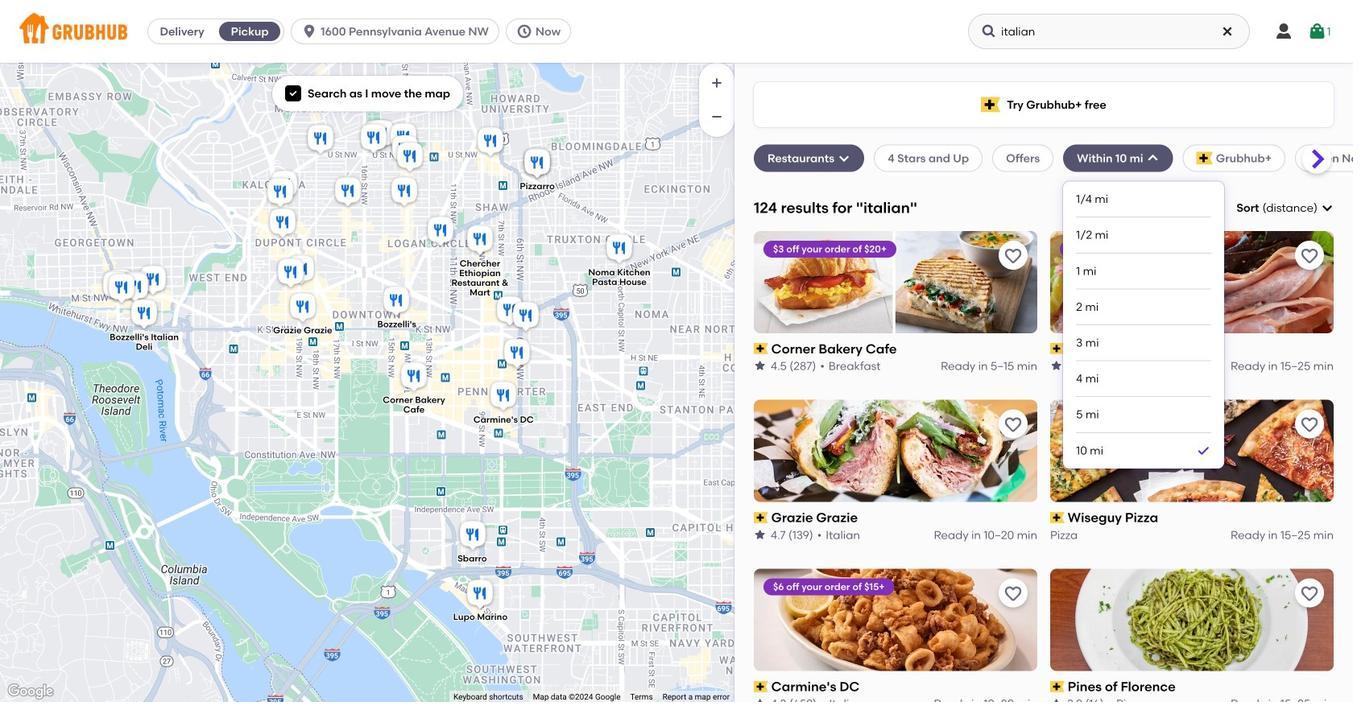 Task type: describe. For each thing, give the bounding box(es) containing it.
bozzelli's italian deli image
[[128, 297, 160, 333]]

sette osteria- dupont circle image
[[264, 176, 297, 211]]

90 second pizza  (georgetown) image
[[104, 267, 136, 302]]

subscription pass image for grazie grazie logo's star icon
[[754, 512, 769, 524]]

duccini's pizza image
[[305, 122, 337, 158]]

star icon image for carmine's dc logo
[[754, 698, 767, 703]]

pizzoli's pizza image
[[425, 214, 457, 250]]

lupo pizzeria image
[[389, 133, 421, 168]]

90 second pizza image
[[388, 121, 420, 156]]

map region
[[0, 63, 735, 703]]

il canale image
[[119, 271, 151, 306]]

la tomate image
[[268, 168, 301, 204]]

star icon image for corner bakery cafe logo
[[754, 360, 767, 373]]

noma kitchen pasta house image
[[604, 232, 636, 268]]

1 vertical spatial grubhub plus flag logo image
[[1197, 152, 1213, 165]]

subscription pass image for star icon related to carmine's dc logo
[[754, 682, 769, 693]]

dupont italian kitchen image
[[332, 175, 364, 210]]

corner bakery cafe image
[[398, 360, 430, 396]]

italian by csdak image
[[501, 337, 533, 372]]

bozzelli's logo image
[[1051, 231, 1334, 333]]

papa johns image
[[510, 300, 542, 335]]

carmine's dc image
[[488, 380, 520, 415]]



Task type: vqa. For each thing, say whether or not it's contained in the screenshot.
tomato, within the ), lettuce, tomato, onion, feta and tzatziki sauce. With your choice of fries or onion rings and a fountain drink.
no



Task type: locate. For each thing, give the bounding box(es) containing it.
1 vertical spatial subscription pass image
[[754, 682, 769, 693]]

flavio restaurant & bar image
[[119, 269, 151, 305]]

0 vertical spatial subscription pass image
[[754, 512, 769, 524]]

wiseguy pizza image
[[285, 253, 318, 288]]

0 vertical spatial grubhub plus flag logo image
[[982, 97, 1001, 112]]

0 horizontal spatial grubhub plus flag logo image
[[982, 97, 1001, 112]]

google image
[[4, 682, 57, 703]]

filomena ristorante image
[[106, 272, 138, 307]]

pizzarro image
[[521, 147, 554, 182]]

subscription pass image
[[754, 343, 769, 355], [1051, 343, 1065, 355], [1051, 512, 1065, 524], [1051, 682, 1065, 693]]

option
[[1077, 433, 1212, 469]]

sbarro image
[[457, 519, 489, 554]]

pasta bar image
[[521, 146, 554, 181]]

minus icon image
[[709, 109, 725, 125]]

lupo marino image
[[464, 578, 496, 613]]

check icon image
[[1196, 443, 1212, 459]]

emmy squared image
[[475, 125, 507, 160]]

svg image
[[301, 23, 318, 39], [516, 23, 533, 39], [982, 23, 998, 39], [1222, 25, 1235, 38], [1147, 152, 1160, 165]]

star icon image for bozzelli's logo
[[1051, 360, 1064, 373]]

plus icon image
[[709, 75, 725, 91]]

pizzeria paradiso image
[[267, 206, 299, 242]]

2 subscription pass image from the top
[[754, 682, 769, 693]]

svg image
[[1275, 22, 1294, 41], [1308, 22, 1328, 41], [288, 89, 298, 98], [838, 152, 851, 165], [1322, 202, 1334, 215]]

pizza boli's image
[[362, 118, 394, 153]]

list box
[[1077, 182, 1212, 469]]

sette osteria image
[[388, 175, 421, 210]]

pizza corner image
[[365, 118, 397, 153]]

Search for food, convenience, alcohol... search field
[[969, 14, 1251, 49]]

1 subscription pass image from the top
[[754, 512, 769, 524]]

grazie grazie image
[[287, 291, 319, 326]]

main navigation navigation
[[0, 0, 1354, 63]]

chercher ethiopian restaurant & mart image
[[464, 223, 496, 259]]

star icon image for grazie grazie logo
[[754, 529, 767, 542]]

1 horizontal spatial grubhub plus flag logo image
[[1197, 152, 1213, 165]]

abuare restaurant ethiopian restaurant image
[[358, 122, 390, 157]]

None field
[[1237, 200, 1334, 216]]

grubhub plus flag logo image
[[982, 97, 1001, 112], [1197, 152, 1213, 165]]

corner bakery cafe logo image
[[754, 231, 1038, 333]]

pinstripes image
[[100, 269, 132, 305]]

carmine's dc logo image
[[754, 569, 1038, 672]]

rpm italian image
[[494, 294, 526, 330]]

star icon image
[[754, 360, 767, 373], [1051, 360, 1064, 373], [754, 529, 767, 542], [754, 698, 767, 703], [1051, 698, 1064, 703]]

subscription pass image
[[754, 512, 769, 524], [754, 682, 769, 693]]

bozzelli's image
[[380, 284, 413, 320]]

manny & olga's pizza image
[[394, 140, 426, 176]]

pines of florence image
[[275, 256, 307, 292]]

angolo ristorante italiano image
[[137, 264, 169, 299]]

grazie grazie logo image
[[754, 400, 1038, 503]]



